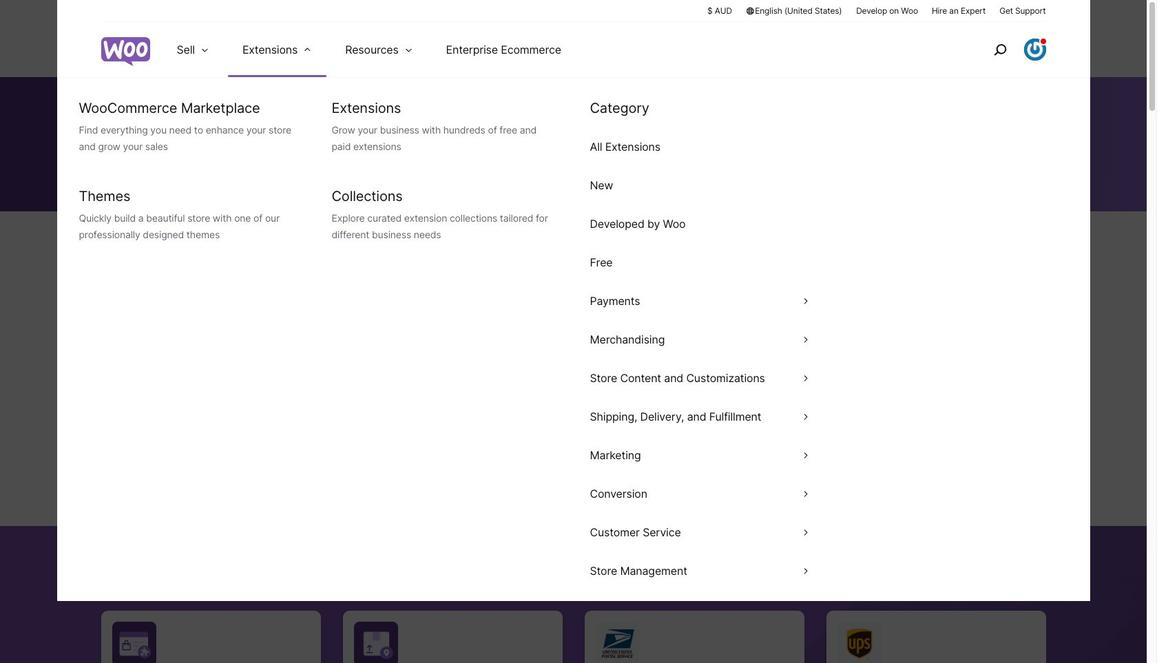 Task type: locate. For each thing, give the bounding box(es) containing it.
service navigation menu element
[[964, 27, 1046, 72]]



Task type: vqa. For each thing, say whether or not it's contained in the screenshot.
Service navigation menu element
yes



Task type: describe. For each thing, give the bounding box(es) containing it.
search image
[[989, 39, 1011, 61]]

open account menu image
[[1024, 39, 1046, 61]]



